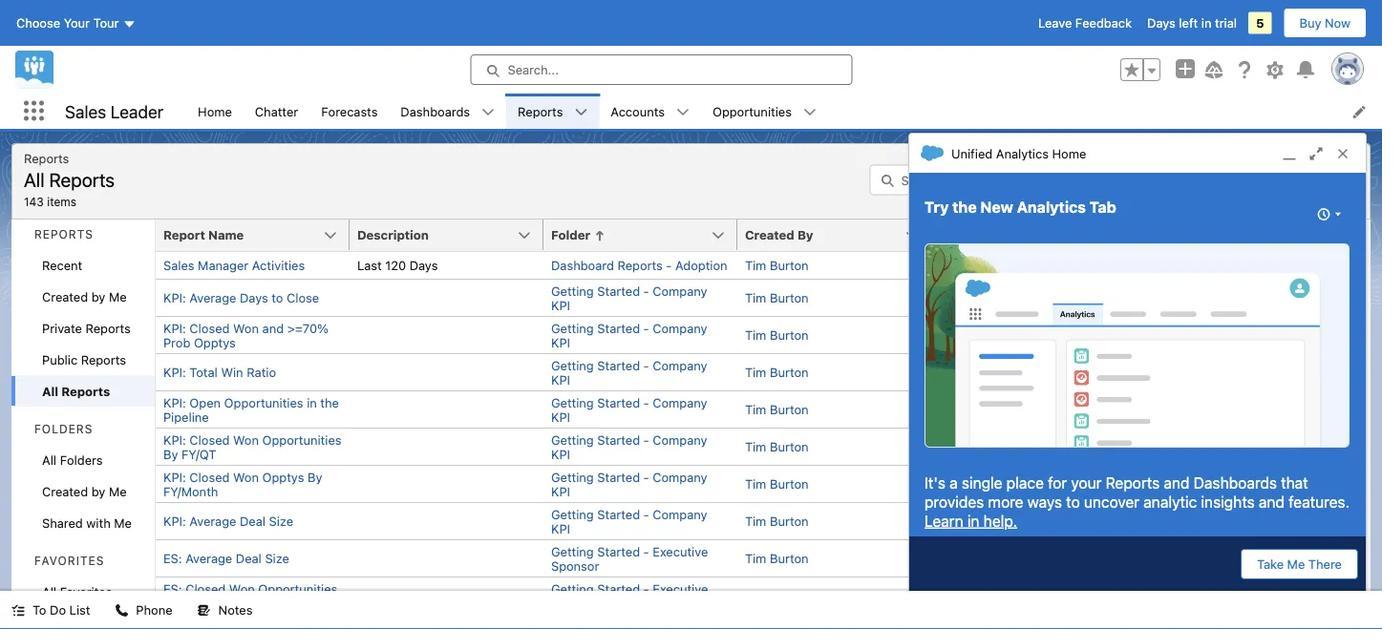 Task type: locate. For each thing, give the bounding box(es) containing it.
new up subscribed button
[[1231, 173, 1257, 187]]

tim
[[745, 259, 767, 273], [745, 291, 767, 305], [745, 328, 767, 343], [745, 366, 767, 380], [745, 403, 767, 417], [745, 440, 767, 454], [745, 477, 767, 492], [745, 515, 767, 529], [745, 552, 767, 566], [745, 589, 767, 604]]

all up shared
[[42, 453, 56, 467]]

0 horizontal spatial opptys
[[194, 335, 236, 350]]

1 vertical spatial the
[[321, 396, 339, 410]]

9 tim burton from the top
[[745, 552, 809, 566]]

by inside "button"
[[798, 228, 814, 242]]

notes
[[219, 604, 253, 618]]

2 horizontal spatial days
[[1148, 16, 1176, 30]]

pm for kpi: closed won opportunities by fy/qt
[[1043, 440, 1061, 454]]

2 created by me link from the top
[[11, 476, 155, 508]]

5 getting started - company kpi from the top
[[551, 433, 708, 462]]

1 vertical spatial fy/qt
[[182, 596, 217, 611]]

reports down folder cell
[[618, 259, 663, 273]]

0 horizontal spatial the
[[321, 396, 339, 410]]

2 es: from the top
[[163, 582, 182, 596]]

kpi: inside the kpi: closed won and >=70% prob opptys
[[163, 321, 186, 335]]

leave
[[1039, 16, 1073, 30]]

12:04 for kpi: closed won opptys by fy/month
[[1007, 477, 1039, 492]]

1 vertical spatial sponsor
[[551, 596, 600, 611]]

getting started - company kpi for kpi: closed won and >=70% prob opptys
[[551, 321, 708, 350]]

9/28/2023, for sales manager activities
[[939, 259, 1004, 273]]

sales for sales leader
[[65, 101, 106, 122]]

kpi: for kpi: total win ratio
[[163, 366, 186, 380]]

opptys down kpi: closed won opportunities by fy/qt link
[[262, 470, 304, 485]]

2 vertical spatial days
[[240, 291, 268, 305]]

6 12:04 from the top
[[1007, 440, 1039, 454]]

4 9/28/2023, from the top
[[939, 366, 1004, 380]]

9 pm from the top
[[1043, 589, 1061, 604]]

actions cell
[[1320, 220, 1368, 252]]

getting for kpi: closed won and >=70% prob opptys
[[551, 321, 594, 335]]

closed inside kpi: closed won opportunities by fy/qt
[[190, 433, 230, 447]]

private reports
[[42, 321, 131, 335]]

all up do
[[42, 585, 56, 599]]

kpi: inside kpi: closed won opptys by fy/month
[[163, 470, 186, 485]]

0 vertical spatial getting started - executive sponsor
[[551, 545, 709, 573]]

started for kpi: closed won opptys by fy/month
[[598, 470, 640, 485]]

by for es: closed won opportunities by fy/qt
[[163, 596, 178, 611]]

0 vertical spatial created by me
[[42, 290, 127, 304]]

1 horizontal spatial and
[[1165, 474, 1190, 492]]

0 horizontal spatial to
[[272, 291, 283, 305]]

pm for kpi: open opportunities in the pipeline
[[1043, 403, 1061, 417]]

me inside shared with me link
[[114, 516, 132, 530]]

0 vertical spatial getting started - executive sponsor link
[[551, 545, 709, 573]]

kpi: for kpi: closed won and >=70% prob opptys
[[163, 321, 186, 335]]

created by me link
[[11, 281, 155, 313], [11, 476, 155, 508]]

closed inside es: closed won opportunities by fy/qt
[[186, 582, 226, 596]]

1 horizontal spatial to
[[1067, 493, 1081, 511]]

0 horizontal spatial folder
[[551, 228, 591, 242]]

8 tim burton link from the top
[[745, 515, 809, 529]]

12:04 for kpi: average days to close
[[1007, 291, 1039, 305]]

1 9/28/2023, 12:04 pm from the top
[[939, 259, 1061, 273]]

won down kpi: closed won opportunities by fy/qt link
[[233, 470, 259, 485]]

do
[[50, 604, 66, 618]]

1 vertical spatial dashboards
[[1194, 474, 1278, 492]]

days right 120
[[410, 259, 438, 273]]

6 pm from the top
[[1043, 440, 1061, 454]]

12:04 for kpi: closed won opportunities by fy/qt
[[1007, 440, 1039, 454]]

average down "fy/month" at bottom
[[190, 515, 236, 529]]

0 vertical spatial opptys
[[194, 335, 236, 350]]

10 tim from the top
[[745, 589, 767, 604]]

days left 'left'
[[1148, 16, 1176, 30]]

tim burton for es: closed won opportunities by fy/qt
[[745, 589, 809, 604]]

7 company from the top
[[653, 508, 708, 522]]

to down your
[[1067, 493, 1081, 511]]

2 getting from the top
[[551, 321, 594, 335]]

new up on
[[981, 198, 1014, 217]]

by inside es: closed won opportunities by fy/qt
[[163, 596, 178, 611]]

home
[[198, 104, 232, 119], [1053, 146, 1087, 161]]

0 vertical spatial es:
[[163, 552, 182, 566]]

2 by from the top
[[92, 485, 106, 499]]

8 burton from the top
[[770, 515, 809, 529]]

5 company from the top
[[653, 433, 708, 447]]

kpi: for kpi: open opportunities in the pipeline
[[163, 396, 186, 410]]

fy/qt for kpi:
[[182, 447, 217, 462]]

reports inside it's a single place for your reports and dashboards that provides more ways to uncover analytic insights and features. learn in help.
[[1106, 474, 1161, 492]]

home up try the new analytics tab
[[1053, 146, 1087, 161]]

1 burton from the top
[[770, 259, 809, 273]]

created by me up private reports link
[[42, 290, 127, 304]]

12:04 for kpi: total win ratio
[[1007, 366, 1039, 380]]

sales down report name
[[163, 259, 195, 273]]

created by me
[[42, 290, 127, 304], [42, 485, 127, 499]]

1 vertical spatial executive
[[653, 582, 709, 596]]

getting started - company kpi for kpi: closed won opptys by fy/month
[[551, 470, 708, 499]]

1 vertical spatial folder
[[551, 228, 591, 242]]

1 vertical spatial and
[[1165, 474, 1190, 492]]

0 vertical spatial in
[[1202, 16, 1212, 30]]

6 getting started - company kpi link from the top
[[551, 470, 708, 499]]

6 9/28/2023, from the top
[[939, 440, 1004, 454]]

size
[[269, 515, 293, 529], [265, 552, 289, 566]]

fy/qt up "fy/month" at bottom
[[182, 447, 217, 462]]

kpi:
[[163, 291, 186, 305], [163, 321, 186, 335], [163, 366, 186, 380], [163, 396, 186, 410], [163, 433, 186, 447], [163, 470, 186, 485], [163, 515, 186, 529]]

and
[[262, 321, 284, 335], [1165, 474, 1190, 492], [1260, 493, 1285, 511]]

1 horizontal spatial text default image
[[677, 106, 690, 119]]

9 burton from the top
[[770, 552, 809, 566]]

getting for es: closed won opportunities by fy/qt
[[551, 582, 594, 596]]

9/28/2023, 12:04 pm for es: closed won opportunities by fy/qt
[[939, 589, 1061, 604]]

3 burton from the top
[[770, 328, 809, 343]]

1 horizontal spatial folder
[[1260, 173, 1297, 187]]

tim burton link for kpi: closed won opportunities by fy/qt
[[745, 440, 809, 454]]

2 company from the top
[[653, 321, 708, 335]]

all
[[24, 168, 45, 191], [42, 384, 58, 399], [42, 453, 56, 467], [42, 585, 56, 599]]

deal down kpi: closed won opptys by fy/month
[[240, 515, 266, 529]]

more
[[989, 493, 1024, 511]]

0 vertical spatial home
[[198, 104, 232, 119]]

2 getting started - executive sponsor from the top
[[551, 582, 709, 611]]

me up private reports
[[109, 290, 127, 304]]

folder up subscribed button
[[1260, 173, 1297, 187]]

days for last 120 days
[[410, 259, 438, 273]]

sales left leader
[[65, 101, 106, 122]]

opptys up kpi: total win ratio link
[[194, 335, 236, 350]]

7 tim burton from the top
[[745, 477, 809, 492]]

kpi for kpi: total win ratio
[[551, 373, 571, 387]]

closed inside kpi: closed won opptys by fy/month
[[190, 470, 230, 485]]

closed up kpi: average deal size link
[[190, 470, 230, 485]]

0 horizontal spatial in
[[307, 396, 317, 410]]

3 tim burton link from the top
[[745, 328, 809, 343]]

getting started - company kpi for kpi: closed won opportunities by fy/qt
[[551, 433, 708, 462]]

0 vertical spatial favorites
[[34, 555, 104, 568]]

kpi: for kpi: average days to close
[[163, 291, 186, 305]]

closed down es: average deal size link
[[186, 582, 226, 596]]

0 horizontal spatial home
[[198, 104, 232, 119]]

3 12:04 from the top
[[1007, 328, 1039, 343]]

started for kpi: closed won and >=70% prob opptys
[[598, 321, 640, 335]]

1 horizontal spatial home
[[1053, 146, 1087, 161]]

9/28/2023, for kpi: average days to close
[[939, 291, 1004, 305]]

started for kpi: open opportunities in the pipeline
[[598, 396, 640, 410]]

created by me link up shared with me
[[11, 476, 155, 508]]

dashboards right forecasts
[[401, 104, 470, 119]]

text default image inside the reports list item
[[575, 106, 588, 119]]

2 created by me from the top
[[42, 485, 127, 499]]

days down sales manager activities link
[[240, 291, 268, 305]]

to left close
[[272, 291, 283, 305]]

9 started from the top
[[598, 582, 640, 596]]

fy/qt for es:
[[182, 596, 217, 611]]

single
[[962, 474, 1003, 492]]

text default image left the unified
[[921, 142, 944, 165]]

cell
[[1126, 252, 1320, 279], [350, 279, 544, 316], [1126, 279, 1320, 316], [350, 316, 544, 354], [1126, 316, 1320, 354], [350, 354, 544, 391], [1126, 354, 1320, 391], [350, 391, 544, 428], [1126, 391, 1320, 428], [350, 428, 544, 465], [1126, 428, 1320, 465], [350, 465, 544, 503], [1126, 465, 1320, 503], [350, 503, 544, 540], [1126, 503, 1320, 540], [350, 540, 544, 577], [1126, 540, 1320, 577], [350, 577, 544, 615], [1126, 577, 1320, 615]]

analytics up search all reports... text field
[[997, 146, 1049, 161]]

opportunities inside es: closed won opportunities by fy/qt
[[258, 582, 338, 596]]

the right try
[[953, 198, 977, 217]]

1 vertical spatial average
[[190, 515, 236, 529]]

getting started - executive sponsor link for size
[[551, 545, 709, 573]]

5 9/28/2023, 12:04 pm from the top
[[939, 403, 1061, 417]]

tim burton link for es: closed won opportunities by fy/qt
[[745, 589, 809, 604]]

all for all reports
[[42, 384, 58, 399]]

won inside kpi: closed won opptys by fy/month
[[233, 470, 259, 485]]

getting started - company kpi for kpi: average deal size
[[551, 508, 708, 536]]

leave feedback link
[[1039, 16, 1133, 30]]

folders
[[34, 423, 93, 436], [60, 453, 103, 467]]

0 vertical spatial fy/qt
[[182, 447, 217, 462]]

started for es: closed won opportunities by fy/qt
[[598, 582, 640, 596]]

2 burton from the top
[[770, 291, 809, 305]]

1 tim from the top
[[745, 259, 767, 273]]

folders up all folders
[[34, 423, 93, 436]]

text default image inside dashboards list item
[[482, 106, 495, 119]]

2 horizontal spatial text default image
[[921, 142, 944, 165]]

average down manager
[[190, 291, 236, 305]]

1 vertical spatial deal
[[236, 552, 262, 566]]

1 vertical spatial opptys
[[262, 470, 304, 485]]

kpi: average deal size link
[[163, 515, 293, 529]]

6 kpi: from the top
[[163, 470, 186, 485]]

opportunities inside list item
[[713, 104, 792, 119]]

getting for kpi: average days to close
[[551, 284, 594, 298]]

trial
[[1216, 16, 1238, 30]]

by up with
[[92, 485, 106, 499]]

1 getting from the top
[[551, 284, 594, 298]]

kpi for kpi: closed won opptys by fy/month
[[551, 485, 571, 499]]

won down kpi: open opportunities in the pipeline on the left
[[233, 433, 259, 447]]

kpi
[[551, 298, 571, 313], [551, 335, 571, 350], [551, 373, 571, 387], [551, 410, 571, 424], [551, 447, 571, 462], [551, 485, 571, 499], [551, 522, 571, 536]]

unified
[[952, 146, 993, 161]]

4 pm from the top
[[1043, 366, 1061, 380]]

4 12:04 from the top
[[1007, 366, 1039, 380]]

text default image for reports
[[575, 106, 588, 119]]

1 horizontal spatial new
[[1131, 173, 1156, 187]]

me for shared with me link
[[114, 516, 132, 530]]

opptys inside kpi: closed won opptys by fy/month
[[262, 470, 304, 485]]

0 horizontal spatial and
[[262, 321, 284, 335]]

closed inside the kpi: closed won and >=70% prob opptys
[[190, 321, 230, 335]]

2 horizontal spatial in
[[1202, 16, 1212, 30]]

pm for kpi: closed won opptys by fy/month
[[1043, 477, 1061, 492]]

1 vertical spatial size
[[265, 552, 289, 566]]

notes button
[[186, 592, 264, 630]]

reports inside grid
[[618, 259, 663, 273]]

0 horizontal spatial report
[[163, 228, 205, 242]]

text default image left accounts link
[[575, 106, 588, 119]]

12:04
[[1007, 259, 1039, 273], [1007, 291, 1039, 305], [1007, 328, 1039, 343], [1007, 366, 1039, 380], [1007, 403, 1039, 417], [1007, 440, 1039, 454], [1007, 477, 1039, 492], [1007, 515, 1039, 529], [1007, 589, 1039, 604]]

report inside button
[[1160, 173, 1199, 187]]

dashboard reports - adoption link
[[551, 259, 728, 273]]

1 vertical spatial by
[[92, 485, 106, 499]]

5 tim burton from the top
[[745, 403, 809, 417]]

the
[[953, 198, 977, 217], [321, 396, 339, 410]]

8 tim from the top
[[745, 515, 767, 529]]

0 vertical spatial created by me link
[[11, 281, 155, 313]]

all up 143
[[24, 168, 45, 191]]

- for kpi: total win ratio
[[644, 358, 650, 373]]

by inside kpi: closed won opportunities by fy/qt
[[163, 447, 178, 462]]

subscribed button
[[1126, 220, 1320, 250]]

9/28/2023, 12:04 pm for kpi: average days to close
[[939, 291, 1061, 305]]

0 vertical spatial size
[[269, 515, 293, 529]]

1 horizontal spatial opptys
[[262, 470, 304, 485]]

1 9/28/2023, from the top
[[939, 259, 1004, 273]]

1 started from the top
[[598, 284, 640, 298]]

closed down pipeline
[[190, 433, 230, 447]]

me right take
[[1288, 558, 1306, 572]]

es: closed won opportunities by fy/qt link
[[163, 582, 338, 611]]

1 vertical spatial getting started - executive sponsor link
[[551, 582, 709, 611]]

getting started - executive sponsor for size
[[551, 545, 709, 573]]

dashboards up insights
[[1194, 474, 1278, 492]]

getting for kpi: total win ratio
[[551, 358, 594, 373]]

report name button
[[156, 220, 350, 250]]

size up es: closed won opportunities by fy/qt
[[265, 552, 289, 566]]

created
[[745, 228, 795, 242], [939, 228, 989, 242], [42, 290, 88, 304], [42, 485, 88, 499]]

by inside kpi: closed won opptys by fy/month
[[308, 470, 323, 485]]

5 getting from the top
[[551, 433, 594, 447]]

all down 'public'
[[42, 384, 58, 399]]

analytics
[[997, 146, 1049, 161], [1018, 198, 1087, 217]]

2 vertical spatial average
[[186, 552, 232, 566]]

and down that
[[1260, 493, 1285, 511]]

1 vertical spatial getting started - executive sponsor
[[551, 582, 709, 611]]

2 getting started - company kpi link from the top
[[551, 321, 708, 350]]

0 vertical spatial report
[[1160, 173, 1199, 187]]

folders up shared with me link
[[60, 453, 103, 467]]

favorites
[[34, 555, 104, 568], [60, 585, 112, 599]]

the inside kpi: open opportunities in the pipeline
[[321, 396, 339, 410]]

1 vertical spatial days
[[410, 259, 438, 273]]

2 sponsor from the top
[[551, 596, 600, 611]]

1 horizontal spatial report
[[1160, 173, 1199, 187]]

tab
[[1090, 198, 1117, 217]]

sales
[[65, 101, 106, 122], [163, 259, 195, 273]]

report inside button
[[163, 228, 205, 242]]

1 horizontal spatial in
[[968, 512, 980, 530]]

new for new report
[[1131, 173, 1156, 187]]

tim burton for kpi: total win ratio
[[745, 366, 809, 380]]

kpi: open opportunities in the pipeline
[[163, 396, 339, 424]]

7 tim from the top
[[745, 477, 767, 492]]

2 vertical spatial in
[[968, 512, 980, 530]]

created by me link up private reports
[[11, 281, 155, 313]]

burton for kpi: average deal size
[[770, 515, 809, 529]]

3 getting started - company kpi link from the top
[[551, 358, 708, 387]]

won
[[233, 321, 259, 335], [233, 433, 259, 447], [233, 470, 259, 485], [229, 582, 255, 596]]

it's
[[925, 474, 946, 492]]

4 getting from the top
[[551, 396, 594, 410]]

getting started - executive sponsor link for opportunities
[[551, 582, 709, 611]]

0 horizontal spatial days
[[240, 291, 268, 305]]

0 horizontal spatial new
[[981, 198, 1014, 217]]

1 fy/qt from the top
[[182, 447, 217, 462]]

5 tim burton link from the top
[[745, 403, 809, 417]]

2 tim from the top
[[745, 291, 767, 305]]

sponsor for size
[[551, 559, 600, 573]]

text default image
[[575, 106, 588, 119], [677, 106, 690, 119], [921, 142, 944, 165]]

3 kpi: from the top
[[163, 366, 186, 380]]

1 vertical spatial created by me link
[[11, 476, 155, 508]]

and left >=70%
[[262, 321, 284, 335]]

home left chatter
[[198, 104, 232, 119]]

me right with
[[114, 516, 132, 530]]

size down kpi: closed won opptys by fy/month
[[269, 515, 293, 529]]

fy/month
[[163, 485, 218, 499]]

by
[[798, 228, 814, 242], [163, 447, 178, 462], [308, 470, 323, 485], [163, 596, 178, 611]]

left
[[1180, 16, 1199, 30]]

4 started from the top
[[598, 396, 640, 410]]

the down >=70%
[[321, 396, 339, 410]]

2 tim burton link from the top
[[745, 291, 809, 305]]

on
[[992, 228, 1009, 242]]

4 getting started - company kpi from the top
[[551, 396, 708, 424]]

reports down public reports on the bottom left
[[61, 384, 110, 399]]

kpi: inside kpi: closed won opportunities by fy/qt
[[163, 433, 186, 447]]

5 pm from the top
[[1043, 403, 1061, 417]]

0 vertical spatial average
[[190, 291, 236, 305]]

text default image right accounts at the top left of the page
[[677, 106, 690, 119]]

with
[[86, 516, 111, 530]]

features.
[[1289, 493, 1350, 511]]

1 horizontal spatial sales
[[163, 259, 195, 273]]

7 getting started - company kpi link from the top
[[551, 508, 708, 536]]

es: inside es: closed won opportunities by fy/qt
[[163, 582, 182, 596]]

2 kpi: from the top
[[163, 321, 186, 335]]

10 burton from the top
[[770, 589, 809, 604]]

0 horizontal spatial dashboards
[[401, 104, 470, 119]]

9 12:04 from the top
[[1007, 589, 1039, 604]]

favorites up list
[[60, 585, 112, 599]]

7 9/28/2023, from the top
[[939, 477, 1004, 492]]

5 9/28/2023, from the top
[[939, 403, 1004, 417]]

search... button
[[471, 54, 853, 85]]

kpi: inside kpi: open opportunities in the pipeline
[[163, 396, 186, 410]]

text default image inside phone button
[[115, 605, 128, 618]]

fy/qt inside kpi: closed won opportunities by fy/qt
[[182, 447, 217, 462]]

learn in help. link
[[925, 512, 1018, 530]]

started
[[598, 284, 640, 298], [598, 321, 640, 335], [598, 358, 640, 373], [598, 396, 640, 410], [598, 433, 640, 447], [598, 470, 640, 485], [598, 508, 640, 522], [598, 545, 640, 559], [598, 582, 640, 596]]

sponsor for opportunities
[[551, 596, 600, 611]]

burton for kpi: closed won and >=70% prob opptys
[[770, 328, 809, 343]]

average for es: average deal size
[[186, 552, 232, 566]]

5 kpi from the top
[[551, 447, 571, 462]]

analytic
[[1144, 493, 1198, 511]]

company for kpi: average days to close
[[653, 284, 708, 298]]

tim burton
[[745, 259, 809, 273], [745, 291, 809, 305], [745, 328, 809, 343], [745, 366, 809, 380], [745, 403, 809, 417], [745, 440, 809, 454], [745, 477, 809, 492], [745, 515, 809, 529], [745, 552, 809, 566], [745, 589, 809, 604]]

won down 'kpi: average days to close' link
[[233, 321, 259, 335]]

1 executive from the top
[[653, 545, 709, 559]]

tim burton for es: average deal size
[[745, 552, 809, 566]]

120
[[385, 259, 406, 273]]

closed for kpi: closed won opportunities by fy/qt
[[190, 433, 230, 447]]

1 horizontal spatial the
[[953, 198, 977, 217]]

1 12:04 from the top
[[1007, 259, 1039, 273]]

reports up recent
[[34, 228, 94, 241]]

shared with me
[[42, 516, 132, 530]]

closed down 'kpi: average days to close' link
[[190, 321, 230, 335]]

0 vertical spatial and
[[262, 321, 284, 335]]

8 9/28/2023, 12:04 pm from the top
[[939, 515, 1061, 529]]

3 9/28/2023, from the top
[[939, 328, 1004, 343]]

home inside 'list'
[[198, 104, 232, 119]]

4 tim burton from the top
[[745, 366, 809, 380]]

won for es: closed won opportunities by fy/qt
[[229, 582, 255, 596]]

by up private reports
[[92, 290, 106, 304]]

7 kpi: from the top
[[163, 515, 186, 529]]

won inside the kpi: closed won and >=70% prob opptys
[[233, 321, 259, 335]]

in left help.
[[968, 512, 980, 530]]

0 vertical spatial executive
[[653, 545, 709, 559]]

0 vertical spatial dashboards
[[401, 104, 470, 119]]

5 tim from the top
[[745, 403, 767, 417]]

1 vertical spatial in
[[307, 396, 317, 410]]

report left name
[[163, 228, 205, 242]]

0 vertical spatial sponsor
[[551, 559, 600, 573]]

7 burton from the top
[[770, 477, 809, 492]]

average for kpi: average days to close
[[190, 291, 236, 305]]

fy/qt inside es: closed won opportunities by fy/qt
[[182, 596, 217, 611]]

7 started from the top
[[598, 508, 640, 522]]

1 horizontal spatial dashboards
[[1194, 474, 1278, 492]]

by for kpi: closed won opptys by fy/month
[[308, 470, 323, 485]]

3 kpi from the top
[[551, 373, 571, 387]]

deal
[[240, 515, 266, 529], [236, 552, 262, 566]]

3 pm from the top
[[1043, 328, 1061, 343]]

1 vertical spatial created by me
[[42, 485, 127, 499]]

me up with
[[109, 485, 127, 499]]

1 kpi from the top
[[551, 298, 571, 313]]

kpi for kpi: average deal size
[[551, 522, 571, 536]]

0 vertical spatial to
[[272, 291, 283, 305]]

forecasts
[[321, 104, 378, 119]]

2 fy/qt from the top
[[182, 596, 217, 611]]

6 9/28/2023, 12:04 pm from the top
[[939, 440, 1061, 454]]

4 tim from the top
[[745, 366, 767, 380]]

new for new folder
[[1231, 173, 1257, 187]]

1 horizontal spatial days
[[410, 259, 438, 273]]

0 vertical spatial deal
[[240, 515, 266, 529]]

4 getting started - company kpi link from the top
[[551, 396, 708, 424]]

1 vertical spatial to
[[1067, 493, 1081, 511]]

new folder button
[[1215, 165, 1313, 195]]

2 horizontal spatial new
[[1231, 173, 1257, 187]]

list
[[186, 94, 1383, 129]]

folder up dashboard
[[551, 228, 591, 242]]

1 kpi: from the top
[[163, 291, 186, 305]]

burton for es: average deal size
[[770, 552, 809, 566]]

pm for sales manager activities
[[1043, 259, 1061, 273]]

0 horizontal spatial text default image
[[575, 106, 588, 119]]

es: for es: average deal size
[[163, 552, 182, 566]]

in right 'left'
[[1202, 16, 1212, 30]]

getting started - executive sponsor link
[[551, 545, 709, 573], [551, 582, 709, 611]]

favorites up all favorites
[[34, 555, 104, 568]]

pm for kpi: average days to close
[[1043, 291, 1061, 305]]

report up subscribed
[[1160, 173, 1199, 187]]

won inside kpi: closed won opportunities by fy/qt
[[233, 433, 259, 447]]

reports up items
[[49, 168, 115, 191]]

3 company from the top
[[653, 358, 708, 373]]

and up "analytic"
[[1165, 474, 1190, 492]]

- for kpi: average deal size
[[644, 508, 650, 522]]

total
[[190, 366, 218, 380]]

company for kpi: closed won and >=70% prob opptys
[[653, 321, 708, 335]]

company
[[653, 284, 708, 298], [653, 321, 708, 335], [653, 358, 708, 373], [653, 396, 708, 410], [653, 433, 708, 447], [653, 470, 708, 485], [653, 508, 708, 522]]

getting started - company kpi
[[551, 284, 708, 313], [551, 321, 708, 350], [551, 358, 708, 387], [551, 396, 708, 424], [551, 433, 708, 462], [551, 470, 708, 499], [551, 508, 708, 536]]

created by me link for private
[[11, 281, 155, 313]]

all favorites
[[42, 585, 112, 599]]

kpi for kpi: average days to close
[[551, 298, 571, 313]]

es:
[[163, 552, 182, 566], [163, 582, 182, 596]]

reports up the uncover
[[1106, 474, 1161, 492]]

2 12:04 from the top
[[1007, 291, 1039, 305]]

6 burton from the top
[[770, 440, 809, 454]]

8 9/28/2023, from the top
[[939, 515, 1004, 529]]

grid
[[156, 220, 1368, 630]]

1 tim burton link from the top
[[745, 259, 809, 273]]

new up subscribed
[[1131, 173, 1156, 187]]

opportunities
[[713, 104, 792, 119], [224, 396, 304, 410], [262, 433, 342, 447], [258, 582, 338, 596]]

3 9/28/2023, 12:04 pm from the top
[[939, 328, 1061, 343]]

8 started from the top
[[598, 545, 640, 559]]

place
[[1007, 474, 1045, 492]]

1 vertical spatial home
[[1053, 146, 1087, 161]]

12:04 for sales manager activities
[[1007, 259, 1039, 273]]

4 kpi from the top
[[551, 410, 571, 424]]

2 getting started - company kpi from the top
[[551, 321, 708, 350]]

won inside es: closed won opportunities by fy/qt
[[229, 582, 255, 596]]

text default image inside folder button
[[595, 230, 606, 242]]

0 vertical spatial by
[[92, 290, 106, 304]]

reports down private reports
[[81, 353, 126, 367]]

text default image inside accounts list item
[[677, 106, 690, 119]]

0 horizontal spatial sales
[[65, 101, 106, 122]]

1 vertical spatial favorites
[[60, 585, 112, 599]]

opportunities inside kpi: open opportunities in the pipeline
[[224, 396, 304, 410]]

fy/qt left notes
[[182, 596, 217, 611]]

text default image inside unified analytics home dialog
[[921, 142, 944, 165]]

created by me up shared with me link
[[42, 485, 127, 499]]

1 company from the top
[[653, 284, 708, 298]]

0 vertical spatial sales
[[65, 101, 106, 122]]

unified analytics home image
[[925, 244, 1350, 448]]

- for kpi: average days to close
[[644, 284, 650, 298]]

12:04 for kpi: open opportunities in the pipeline
[[1007, 403, 1039, 417]]

opptys inside the kpi: closed won and >=70% prob opptys
[[194, 335, 236, 350]]

2 pm from the top
[[1043, 291, 1061, 305]]

9/28/2023, 12:04 pm for kpi: closed won opportunities by fy/qt
[[939, 440, 1061, 454]]

by for recent
[[92, 290, 106, 304]]

tim burton link for kpi: closed won and >=70% prob opptys
[[745, 328, 809, 343]]

6 tim burton link from the top
[[745, 440, 809, 454]]

recent
[[42, 258, 82, 272]]

folder inside button
[[551, 228, 591, 242]]

reports down 'search...'
[[518, 104, 563, 119]]

0 vertical spatial folder
[[1260, 173, 1297, 187]]

created by me link for shared
[[11, 476, 155, 508]]

2 horizontal spatial and
[[1260, 493, 1285, 511]]

1 vertical spatial report
[[163, 228, 205, 242]]

0 vertical spatial the
[[953, 198, 977, 217]]

12:04 for es: closed won opportunities by fy/qt
[[1007, 589, 1039, 604]]

7 getting started - company kpi from the top
[[551, 508, 708, 536]]

getting started - company kpi link
[[551, 284, 708, 313], [551, 321, 708, 350], [551, 358, 708, 387], [551, 396, 708, 424], [551, 433, 708, 462], [551, 470, 708, 499], [551, 508, 708, 536]]

average down kpi: average deal size
[[186, 552, 232, 566]]

7 tim burton link from the top
[[745, 477, 809, 492]]

1 vertical spatial sales
[[163, 259, 195, 273]]

buy now
[[1300, 16, 1351, 30]]

by
[[92, 290, 106, 304], [92, 485, 106, 499]]

8 getting from the top
[[551, 545, 594, 559]]

9/28/2023, for es: closed won opportunities by fy/qt
[[939, 589, 1004, 604]]

9 9/28/2023, 12:04 pm from the top
[[939, 589, 1061, 604]]

8 pm from the top
[[1043, 515, 1061, 529]]

created by
[[745, 228, 814, 242]]

to
[[272, 291, 283, 305], [1067, 493, 1081, 511]]

all folders link
[[11, 444, 155, 476]]

in up kpi: closed won opportunities by fy/qt link
[[307, 396, 317, 410]]

to inside it's a single place for your reports and dashboards that provides more ways to uncover analytic insights and features. learn in help.
[[1067, 493, 1081, 511]]

created on cell
[[932, 220, 1126, 252]]

tim for kpi: closed won opportunities by fy/qt
[[745, 440, 767, 454]]

executive for size
[[653, 545, 709, 559]]

8 tim burton from the top
[[745, 515, 809, 529]]

tim for kpi: total win ratio
[[745, 366, 767, 380]]

won up notes
[[229, 582, 255, 596]]

created by cell
[[738, 220, 932, 252]]

group
[[1121, 58, 1161, 81]]

12:04 for kpi: average deal size
[[1007, 515, 1039, 529]]

1 pm from the top
[[1043, 259, 1061, 273]]

1 getting started - executive sponsor link from the top
[[551, 545, 709, 573]]

sales manager activities
[[163, 259, 305, 273]]

5 burton from the top
[[770, 403, 809, 417]]

sales for sales manager activities
[[163, 259, 195, 273]]

analytics up created on button
[[1018, 198, 1087, 217]]

deal up es: closed won opportunities by fy/qt link at the bottom of the page
[[236, 552, 262, 566]]

3 getting started - company kpi from the top
[[551, 358, 708, 387]]

2 executive from the top
[[653, 582, 709, 596]]

es: average deal size
[[163, 552, 289, 566]]

text default image
[[482, 106, 495, 119], [804, 106, 817, 119], [595, 230, 606, 242], [11, 605, 25, 618], [115, 605, 128, 618], [197, 605, 211, 618]]

1 vertical spatial es:
[[163, 582, 182, 596]]



Task type: describe. For each thing, give the bounding box(es) containing it.
getting for kpi: closed won opportunities by fy/qt
[[551, 433, 594, 447]]

getting started - company kpi link for kpi: total win ratio
[[551, 358, 708, 387]]

kpi: closed won and >=70% prob opptys
[[163, 321, 329, 350]]

new report button
[[1115, 166, 1214, 194]]

0 vertical spatial days
[[1148, 16, 1176, 30]]

new folder
[[1231, 173, 1297, 187]]

dashboards inside list item
[[401, 104, 470, 119]]

created inside button
[[939, 228, 989, 242]]

the inside unified analytics home dialog
[[953, 198, 977, 217]]

tim burton link for kpi: closed won opptys by fy/month
[[745, 477, 809, 492]]

days left in trial
[[1148, 16, 1238, 30]]

closed for es: closed won opportunities by fy/qt
[[186, 582, 226, 596]]

getting for kpi: open opportunities in the pipeline
[[551, 396, 594, 410]]

tim burton for kpi: open opportunities in the pipeline
[[745, 403, 809, 417]]

average for kpi: average deal size
[[190, 515, 236, 529]]

closed for kpi: closed won opptys by fy/month
[[190, 470, 230, 485]]

tim for kpi: closed won and >=70% prob opptys
[[745, 328, 767, 343]]

getting started - company kpi link for kpi: closed won opptys by fy/month
[[551, 470, 708, 499]]

take me there link
[[1242, 550, 1359, 580]]

kpi: total win ratio link
[[163, 366, 276, 380]]

public reports link
[[11, 344, 155, 376]]

kpi: closed won opptys by fy/month
[[163, 470, 323, 499]]

to
[[32, 604, 46, 618]]

phone button
[[104, 592, 184, 630]]

tim for kpi: average days to close
[[745, 291, 767, 305]]

phone
[[136, 604, 173, 618]]

tim for es: average deal size
[[745, 552, 767, 566]]

a
[[950, 474, 958, 492]]

accounts link
[[600, 94, 677, 129]]

getting started - company kpi link for kpi: average days to close
[[551, 284, 708, 313]]

public reports
[[42, 353, 126, 367]]

unified analytics home dialog
[[909, 133, 1368, 592]]

getting for kpi: average deal size
[[551, 508, 594, 522]]

9/28/2023, 12:04 pm for kpi: closed won opptys by fy/month
[[939, 477, 1061, 492]]

for
[[1049, 474, 1068, 492]]

name
[[208, 228, 244, 242]]

buy now button
[[1284, 8, 1368, 38]]

me for created by me link associated with shared
[[109, 485, 127, 499]]

new report
[[1131, 173, 1199, 187]]

- for es: average deal size
[[644, 545, 650, 559]]

list
[[69, 604, 90, 618]]

all reports
[[42, 384, 110, 399]]

closed for kpi: closed won and >=70% prob opptys
[[190, 321, 230, 335]]

dashboards inside it's a single place for your reports and dashboards that provides more ways to uncover analytic insights and features. learn in help.
[[1194, 474, 1278, 492]]

getting started - company kpi for kpi: open opportunities in the pipeline
[[551, 396, 708, 424]]

getting started - company kpi link for kpi: closed won and >=70% prob opptys
[[551, 321, 708, 350]]

0 vertical spatial analytics
[[997, 146, 1049, 161]]

grid containing report name
[[156, 220, 1368, 630]]

created by button
[[738, 220, 932, 250]]

learn
[[925, 512, 964, 530]]

feedback
[[1076, 16, 1133, 30]]

>=70%
[[287, 321, 329, 335]]

try the new analytics tab
[[925, 198, 1117, 217]]

description button
[[350, 220, 544, 250]]

- for kpi: closed won opptys by fy/month
[[644, 470, 650, 485]]

win
[[221, 366, 243, 380]]

list containing home
[[186, 94, 1383, 129]]

deal for kpi: average deal size
[[240, 515, 266, 529]]

your
[[1072, 474, 1102, 492]]

all inside reports all reports 143 items
[[24, 168, 45, 191]]

kpi: closed won opptys by fy/month link
[[163, 470, 323, 499]]

Search all reports... text field
[[870, 165, 1111, 195]]

kpi: for kpi: average deal size
[[163, 515, 186, 529]]

burton for kpi: closed won opportunities by fy/qt
[[770, 440, 809, 454]]

actions image
[[1320, 220, 1368, 250]]

created on button
[[932, 220, 1126, 250]]

tour
[[93, 16, 119, 30]]

company for kpi: closed won opportunities by fy/qt
[[653, 433, 708, 447]]

tim burton link for kpi: total win ratio
[[745, 366, 809, 380]]

getting started - company kpi link for kpi: average deal size
[[551, 508, 708, 536]]

choose your tour
[[16, 16, 119, 30]]

activities
[[252, 259, 305, 273]]

take me there
[[1258, 558, 1343, 572]]

last
[[357, 259, 382, 273]]

prob
[[163, 335, 191, 350]]

9/28/2023, for kpi: closed won opptys by fy/month
[[939, 477, 1004, 492]]

5
[[1257, 16, 1265, 30]]

all for all favorites
[[42, 585, 56, 599]]

9/28/2023, for kpi: total win ratio
[[939, 366, 1004, 380]]

tim burton for kpi: average days to close
[[745, 291, 809, 305]]

reports all reports 143 items
[[24, 151, 115, 208]]

pm for kpi: closed won and >=70% prob opptys
[[1043, 328, 1061, 343]]

it's a single place for your reports and dashboards that provides more ways to uncover analytic insights and features. learn in help.
[[925, 474, 1350, 530]]

opportunities inside kpi: closed won opportunities by fy/qt
[[262, 433, 342, 447]]

tim burton link for kpi: average deal size
[[745, 515, 809, 529]]

accounts list item
[[600, 94, 702, 129]]

description cell
[[350, 220, 555, 252]]

0 vertical spatial folders
[[34, 423, 93, 436]]

report name cell
[[156, 220, 361, 252]]

company for kpi: open opportunities in the pipeline
[[653, 396, 708, 410]]

forecasts link
[[310, 94, 389, 129]]

uncover
[[1085, 493, 1140, 511]]

tim burton for kpi: average deal size
[[745, 515, 809, 529]]

report name
[[163, 228, 244, 242]]

es: average deal size link
[[163, 552, 289, 566]]

reports inside list item
[[518, 104, 563, 119]]

folder cell
[[544, 220, 749, 252]]

ways
[[1028, 493, 1063, 511]]

text default image inside notes button
[[197, 605, 211, 618]]

your
[[64, 16, 90, 30]]

home link
[[186, 94, 244, 129]]

9/28/2023, for kpi: average deal size
[[939, 515, 1004, 529]]

opportunities link
[[702, 94, 804, 129]]

pm for kpi: total win ratio
[[1043, 366, 1061, 380]]

public
[[42, 353, 78, 367]]

burton for sales manager activities
[[770, 259, 809, 273]]

dashboards link
[[389, 94, 482, 129]]

all favorites link
[[11, 576, 155, 608]]

accounts
[[611, 104, 665, 119]]

started for kpi: total win ratio
[[598, 358, 640, 373]]

1 vertical spatial analytics
[[1018, 198, 1087, 217]]

all folders
[[42, 453, 103, 467]]

won for kpi: closed won opptys by fy/month
[[233, 470, 259, 485]]

by for all folders
[[92, 485, 106, 499]]

text default image for accounts
[[677, 106, 690, 119]]

reports list item
[[507, 94, 600, 129]]

pm for es: closed won opportunities by fy/qt
[[1043, 589, 1061, 604]]

tim burton for kpi: closed won opptys by fy/month
[[745, 477, 809, 492]]

pm for kpi: average deal size
[[1043, 515, 1061, 529]]

2 vertical spatial and
[[1260, 493, 1285, 511]]

now
[[1326, 16, 1351, 30]]

help.
[[984, 512, 1018, 530]]

won for kpi: closed won opportunities by fy/qt
[[233, 433, 259, 447]]

started for es: average deal size
[[598, 545, 640, 559]]

reports up 143
[[24, 151, 69, 165]]

try
[[925, 198, 949, 217]]

subscribed
[[1134, 228, 1204, 242]]

open
[[190, 396, 221, 410]]

- for kpi: closed won and >=70% prob opptys
[[644, 321, 650, 335]]

tim burton for kpi: closed won opportunities by fy/qt
[[745, 440, 809, 454]]

created inside "button"
[[745, 228, 795, 242]]

tim for es: closed won opportunities by fy/qt
[[745, 589, 767, 604]]

reports up public reports on the bottom left
[[86, 321, 131, 335]]

created by me for with
[[42, 485, 127, 499]]

started for kpi: closed won opportunities by fy/qt
[[598, 433, 640, 447]]

chatter link
[[244, 94, 310, 129]]

to do list button
[[0, 592, 102, 630]]

folder inside button
[[1260, 173, 1297, 187]]

getting started - company kpi for kpi: average days to close
[[551, 284, 708, 313]]

sales manager activities link
[[163, 259, 305, 273]]

subscribed cell
[[1126, 220, 1320, 252]]

1 vertical spatial folders
[[60, 453, 103, 467]]

getting for es: average deal size
[[551, 545, 594, 559]]

kpi: average days to close link
[[163, 291, 319, 305]]

leave feedback
[[1039, 16, 1133, 30]]

sales leader
[[65, 101, 164, 122]]

kpi for kpi: closed won and >=70% prob opptys
[[551, 335, 571, 350]]

home inside dialog
[[1053, 146, 1087, 161]]

me inside take me there link
[[1288, 558, 1306, 572]]

there
[[1309, 558, 1343, 572]]

burton for kpi: average days to close
[[770, 291, 809, 305]]

in inside kpi: open opportunities in the pipeline
[[307, 396, 317, 410]]

executive for opportunities
[[653, 582, 709, 596]]

size for es: average deal size
[[265, 552, 289, 566]]

tim burton link for sales manager activities
[[745, 259, 809, 273]]

description
[[357, 228, 429, 242]]

insights
[[1202, 493, 1256, 511]]

shared
[[42, 516, 83, 530]]

in inside it's a single place for your reports and dashboards that provides more ways to uncover analytic insights and features. learn in help.
[[968, 512, 980, 530]]

tim burton for kpi: closed won and >=70% prob opptys
[[745, 328, 809, 343]]

tim for kpi: average deal size
[[745, 515, 767, 529]]

last 120 days
[[357, 259, 438, 273]]

private
[[42, 321, 82, 335]]

shared with me link
[[11, 508, 155, 539]]

that
[[1282, 474, 1309, 492]]

kpi: closed won and >=70% prob opptys link
[[163, 321, 329, 350]]

es: for es: closed won opportunities by fy/qt
[[163, 582, 182, 596]]

burton for es: closed won opportunities by fy/qt
[[770, 589, 809, 604]]

pipeline
[[163, 410, 209, 424]]

dashboards list item
[[389, 94, 507, 129]]

kpi: average deal size
[[163, 515, 293, 529]]

es: closed won opportunities by fy/qt
[[163, 582, 338, 611]]

all reports link
[[11, 376, 155, 407]]

adoption
[[676, 259, 728, 273]]

provides
[[925, 493, 985, 511]]

to do list
[[32, 604, 90, 618]]

new inside unified analytics home dialog
[[981, 198, 1014, 217]]

search...
[[508, 63, 559, 77]]

opportunities list item
[[702, 94, 829, 129]]

and inside the kpi: closed won and >=70% prob opptys
[[262, 321, 284, 335]]

text default image inside the to do list button
[[11, 605, 25, 618]]

text default image inside opportunities list item
[[804, 106, 817, 119]]

reports link
[[507, 94, 575, 129]]



Task type: vqa. For each thing, say whether or not it's contained in the screenshot.
Getting Started - Company KPI link
yes



